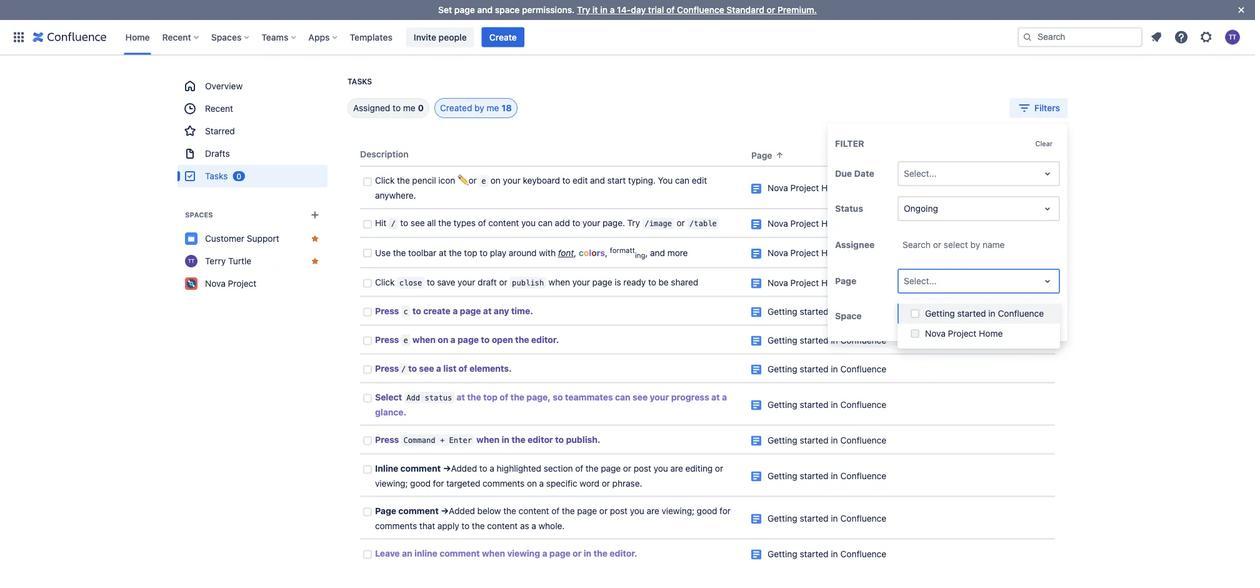Task type: vqa. For each thing, say whether or not it's contained in the screenshot.
Try it in a 14-day trial of Confluence Standard or Premium. link
yes



Task type: describe. For each thing, give the bounding box(es) containing it.
page right set
[[454, 5, 475, 15]]

comment for good
[[400, 463, 441, 474]]

description
[[360, 149, 409, 159]]

0 horizontal spatial by
[[475, 103, 484, 113]]

of inside added below the content of the page or post you are viewing; good for comments that apply to the content as a whole.
[[552, 506, 560, 516]]

toolbar
[[408, 248, 437, 258]]

of right types
[[478, 218, 486, 228]]

ready
[[623, 277, 646, 287]]

to up 'select add status'
[[408, 363, 417, 373]]

standard
[[727, 5, 765, 15]]

at right the progress
[[711, 392, 720, 402]]

or right the "draft" at left
[[499, 277, 507, 287]]

added for inline comment →
[[451, 463, 477, 474]]

a right create
[[453, 306, 458, 316]]

terry turtle
[[205, 256, 251, 266]]

assigned to me 0
[[353, 103, 424, 113]]

are inside added to a highlighted section of the page or post you are editing or viewing; good for targeted comments on a specific word or phrase.
[[671, 463, 683, 474]]

to inside on your keyboard to edit and start typing. you can edit anywhere.
[[562, 175, 570, 186]]

the up the anywhere.
[[397, 175, 410, 186]]

for inside added below the content of the page or post you are viewing; good for comments that apply to the content as a whole.
[[720, 506, 731, 516]]

ascending sorting icon page image
[[775, 150, 785, 160]]

your inside on your keyboard to edit and start typing. you can edit anywhere.
[[503, 175, 521, 186]]

14-
[[617, 5, 631, 15]]

confluence for 4th 'page title icon' from the bottom of the page
[[841, 435, 887, 445]]

appswitcher icon image
[[11, 30, 26, 45]]

open image for select...
[[1040, 309, 1055, 324]]

8 page title icon image from the top
[[751, 400, 761, 410]]

getting for tenth 'page title icon'
[[768, 471, 798, 481]]

targeted
[[446, 478, 480, 489]]

confluence for eighth 'page title icon' from the bottom
[[841, 306, 887, 317]]

+
[[440, 436, 445, 445]]

9 page title icon image from the top
[[751, 436, 761, 446]]

or right '/image' on the right top of page
[[677, 218, 685, 228]]

when left the viewing at left
[[482, 548, 505, 559]]

teams button
[[258, 27, 301, 47]]

drafts
[[205, 148, 230, 159]]

1 horizontal spatial due
[[998, 150, 1014, 161]]

1 horizontal spatial try
[[627, 218, 640, 228]]

1 horizontal spatial by
[[971, 240, 980, 250]]

an
[[402, 548, 412, 559]]

anywhere.
[[375, 190, 416, 201]]

terry
[[205, 256, 226, 266]]

nova for ,
[[768, 248, 788, 258]]

post inside added to a highlighted section of the page or post you are editing or viewing; good for targeted comments on a specific word or phrase.
[[634, 463, 651, 474]]

started for 7th 'page title icon' from the bottom of the page
[[800, 335, 829, 345]]

good inside added below the content of the page or post you are viewing; good for comments that apply to the content as a whole.
[[697, 506, 717, 516]]

4 page title icon image from the top
[[751, 278, 761, 288]]

is
[[615, 277, 621, 287]]

1 page title icon image from the top
[[751, 184, 761, 194]]

10 page title icon image from the top
[[751, 472, 761, 482]]

publish.
[[566, 434, 600, 445]]

select... for due date
[[904, 169, 937, 179]]

started for 1st 'page title icon' from the bottom
[[800, 549, 829, 559]]

top inside at the top of the page, so teammates can see your progress at a glance.
[[483, 392, 498, 402]]

invite people button
[[406, 27, 474, 47]]

viewing
[[507, 548, 540, 559]]

→ for page comment →
[[441, 506, 449, 516]]

click the pencil icon ✏️ or e
[[375, 175, 486, 186]]

home inside 'global' element
[[125, 32, 150, 42]]

confluence for tenth 'page title icon'
[[841, 471, 887, 481]]

started for 7th 'page title icon' from the top
[[800, 364, 829, 374]]

select
[[375, 392, 402, 402]]

0 horizontal spatial page
[[375, 506, 396, 516]]

terry turtle link
[[178, 250, 328, 273]]

see for all
[[411, 218, 425, 228]]

all
[[427, 218, 436, 228]]

recent inside dropdown button
[[162, 32, 191, 42]]

page,
[[527, 392, 551, 402]]

e inside click the pencil icon ✏️ or e
[[481, 177, 486, 186]]

search image
[[1023, 32, 1033, 42]]

create a space image
[[308, 208, 323, 223]]

press e when on a page to open the editor.
[[375, 334, 559, 345]]

shared
[[671, 277, 698, 287]]

when down font
[[549, 277, 570, 287]]

Search or select by name text field
[[903, 239, 905, 251]]

create
[[489, 32, 517, 42]]

set
[[438, 5, 452, 15]]

6 page title icon image from the top
[[751, 336, 761, 346]]

the down below at the left of page
[[472, 521, 485, 531]]

when down create
[[413, 334, 436, 345]]

space
[[835, 311, 862, 321]]

getting started in confluence link for eighth 'page title icon' from the bottom
[[768, 306, 887, 317]]

getting for 4th 'page title icon' from the bottom of the page
[[768, 435, 798, 445]]

getting for eighth 'page title icon' from the bottom
[[768, 306, 798, 317]]

customer
[[205, 233, 244, 244]]

the right below at the left of page
[[503, 506, 516, 516]]

it
[[593, 5, 598, 15]]

the right use
[[393, 248, 406, 258]]

specific
[[546, 478, 577, 489]]

the down added below the content of the page or post you are viewing; good for comments that apply to the content as a whole.
[[594, 548, 608, 559]]

with
[[539, 248, 556, 258]]

can inside on your keyboard to edit and start typing. you can edit anywhere.
[[675, 175, 690, 186]]

0 vertical spatial page
[[751, 150, 772, 161]]

set page and space permissions. try it in a 14-day trial of confluence standard or premium.
[[438, 5, 817, 15]]

select
[[944, 240, 968, 250]]

/ for hit
[[391, 219, 396, 228]]

open image for ongoing
[[1040, 201, 1055, 216]]

customer support link
[[178, 228, 328, 250]]

2 , from the left
[[605, 248, 608, 258]]

me for by
[[487, 103, 499, 113]]

search
[[903, 240, 931, 250]]

inline
[[375, 463, 398, 474]]

created by me 18
[[440, 103, 512, 113]]

teammates
[[565, 392, 613, 402]]

add
[[555, 218, 570, 228]]

1 vertical spatial page
[[835, 276, 857, 286]]

1 vertical spatial spaces
[[185, 211, 213, 219]]

publish
[[512, 278, 544, 287]]

clear button
[[1028, 136, 1060, 151]]

ing
[[635, 251, 645, 260]]

permissions.
[[522, 5, 575, 15]]

1 open image from the top
[[1040, 166, 1055, 181]]

to left save
[[427, 277, 435, 287]]

0 horizontal spatial due date
[[835, 169, 874, 179]]

page up "press e when on a page to open the editor."
[[460, 306, 481, 316]]

a inside at the top of the page, so teammates can see your progress at a glance.
[[722, 392, 727, 402]]

filters button
[[1010, 98, 1068, 118]]

try it in a 14-day trial of confluence standard or premium. link
[[577, 5, 817, 15]]

good inside added to a highlighted section of the page or post you are editing or viewing; good for targeted comments on a specific word or phrase.
[[410, 478, 431, 489]]

or right word
[[602, 478, 610, 489]]

1 nova project home link from the top
[[768, 183, 845, 193]]

nova for to see all the types of content you can add to your page. try
[[768, 218, 788, 229]]

you inside added to a highlighted section of the page or post you are editing or viewing; good for targeted comments on a specific word or phrase.
[[654, 463, 668, 474]]

to left be
[[648, 277, 656, 287]]

nova project link
[[178, 273, 328, 295]]

of inside added to a highlighted section of the page or post you are editing or viewing; good for targeted comments on a specific word or phrase.
[[575, 463, 583, 474]]

inline
[[414, 548, 437, 559]]

the inside added to a highlighted section of the page or post you are editing or viewing; good for targeted comments on a specific word or phrase.
[[586, 463, 599, 474]]

draft
[[478, 277, 497, 287]]

confluence for 7th 'page title icon' from the bottom of the page
[[841, 335, 887, 345]]

or right standard
[[767, 5, 775, 15]]

to right editor
[[555, 434, 564, 445]]

getting for 7th 'page title icon' from the bottom of the page
[[768, 335, 798, 345]]

click close to save your draft or publish when your page is ready to be shared
[[375, 277, 698, 287]]

play
[[490, 248, 506, 258]]

teams
[[262, 32, 288, 42]]

page down press c to create a page at any time.
[[458, 334, 479, 345]]

nova project home link for or
[[768, 218, 845, 229]]

close image
[[1234, 3, 1249, 18]]

me for to
[[403, 103, 416, 113]]

page comment →
[[375, 506, 449, 516]]

created
[[440, 103, 472, 113]]

1 vertical spatial content
[[519, 506, 549, 516]]

or up 'phrase.'
[[623, 463, 631, 474]]

0 vertical spatial content
[[488, 218, 519, 228]]

see for a
[[419, 363, 434, 373]]

recent button
[[159, 27, 204, 47]]

1 vertical spatial due
[[835, 169, 852, 179]]

name
[[983, 240, 1005, 250]]

when right enter
[[476, 434, 500, 445]]

click for the
[[375, 175, 395, 186]]

home for to see all the types of content you can add to your page. try
[[822, 218, 845, 229]]

to right hit
[[400, 218, 408, 228]]

1 vertical spatial editor.
[[610, 548, 637, 559]]

getting for 7th 'page title icon' from the top
[[768, 364, 798, 374]]

or right "editing" at right bottom
[[715, 463, 723, 474]]

getting started in confluence link for 1st 'page title icon' from the bottom
[[768, 549, 887, 559]]

the right open at the left of page
[[515, 334, 529, 345]]

hit
[[375, 218, 387, 228]]

2 page title icon image from the top
[[751, 219, 761, 229]]

create link
[[482, 27, 524, 47]]

a left list
[[436, 363, 441, 373]]

the up save
[[449, 248, 462, 258]]

started for 2nd 'page title icon' from the bottom
[[800, 513, 829, 524]]

e inside "press e when on a page to open the editor."
[[404, 336, 408, 345]]

more
[[667, 248, 688, 258]]

around
[[509, 248, 537, 258]]

11 page title icon image from the top
[[751, 514, 761, 524]]

your left page.
[[583, 218, 600, 228]]

page inside added below the content of the page or post you are viewing; good for comments that apply to the content as a whole.
[[577, 506, 597, 516]]

page down whole.
[[549, 548, 571, 559]]

that
[[419, 521, 435, 531]]

5 page title icon image from the top
[[751, 307, 761, 317]]

project for ,
[[791, 248, 819, 258]]

leave
[[375, 548, 400, 559]]

at left any in the left of the page
[[483, 306, 492, 316]]

1 vertical spatial date
[[854, 169, 874, 179]]

phrase.
[[612, 478, 642, 489]]

trial
[[648, 5, 664, 15]]

ongoing
[[904, 204, 938, 214]]

the left editor
[[512, 434, 526, 445]]

to inside added to a highlighted section of the page or post you are editing or viewing; good for targeted comments on a specific word or phrase.
[[479, 463, 487, 474]]

unstar this space image for customer support
[[310, 234, 320, 244]]

invite
[[414, 32, 436, 42]]

notification icon image
[[1149, 30, 1164, 45]]

the down elements. on the left bottom of page
[[467, 392, 481, 402]]

whole.
[[539, 521, 565, 531]]

started for 5th 'page title icon' from the bottom of the page
[[800, 399, 829, 410]]

command
[[404, 436, 435, 445]]

press c to create a page at any time.
[[375, 306, 533, 316]]

font
[[558, 248, 574, 258]]

you for can
[[521, 218, 536, 228]]

people
[[439, 32, 467, 42]]

the right the "all"
[[438, 218, 451, 228]]

the up whole.
[[562, 506, 575, 516]]

pencil
[[412, 175, 436, 186]]

to left create
[[413, 306, 421, 316]]

the left page,
[[511, 392, 525, 402]]

formatt
[[610, 246, 635, 255]]

✏️
[[458, 175, 466, 186]]

leave an inline comment when viewing a page or in the editor.
[[375, 548, 637, 559]]

home for ,
[[822, 248, 845, 258]]

press for on
[[375, 334, 399, 345]]

→ for inline comment →
[[443, 463, 451, 474]]

page.
[[603, 218, 625, 228]]



Task type: locate. For each thing, give the bounding box(es) containing it.
project
[[791, 183, 819, 193], [791, 218, 819, 229], [791, 248, 819, 258], [791, 278, 819, 288], [228, 279, 257, 289], [948, 329, 977, 339]]

you left "editing" at right bottom
[[654, 463, 668, 474]]

to inside added below the content of the page or post you are viewing; good for comments that apply to the content as a whole.
[[462, 521, 470, 531]]

comments inside added to a highlighted section of the page or post you are editing or viewing; good for targeted comments on a specific word or phrase.
[[483, 478, 525, 489]]

content up as
[[519, 506, 549, 516]]

0 horizontal spatial edit
[[573, 175, 588, 186]]

editing
[[685, 463, 713, 474]]

0 vertical spatial select...
[[904, 169, 937, 179]]

confluence image
[[33, 30, 107, 45], [33, 30, 107, 45]]

search or select by name
[[903, 240, 1005, 250]]

c down close
[[404, 307, 408, 316]]

of down elements. on the left bottom of page
[[500, 392, 508, 402]]

press for create
[[375, 306, 399, 316]]

banner
[[0, 20, 1255, 55]]

by left name
[[971, 240, 980, 250]]

1 vertical spatial added
[[449, 506, 475, 516]]

2 open image from the top
[[1040, 274, 1055, 289]]

1 vertical spatial select...
[[904, 276, 937, 286]]

0 vertical spatial unstar this space image
[[310, 234, 320, 244]]

nova project home for or
[[768, 218, 845, 229]]

global element
[[8, 20, 1015, 55]]

1 vertical spatial comments
[[375, 521, 417, 531]]

or down added below the content of the page or post you are viewing; good for comments that apply to the content as a whole.
[[573, 548, 582, 559]]

4 press from the top
[[375, 434, 399, 445]]

2 select... from the top
[[904, 276, 937, 286]]

by right created
[[475, 103, 484, 113]]

a right the viewing at left
[[542, 548, 547, 559]]

a inside added below the content of the page or post you are viewing; good for comments that apply to the content as a whole.
[[532, 521, 536, 531]]

a left the specific
[[539, 478, 544, 489]]

2 horizontal spatial page
[[835, 276, 857, 286]]

page inside added to a highlighted section of the page or post you are editing or viewing; good for targeted comments on a specific word or phrase.
[[601, 463, 621, 474]]

or
[[767, 5, 775, 15], [469, 175, 477, 186], [677, 218, 685, 228], [933, 240, 941, 250], [499, 277, 507, 287], [623, 463, 631, 474], [715, 463, 723, 474], [602, 478, 610, 489], [599, 506, 608, 516], [573, 548, 582, 559]]

2 horizontal spatial can
[[675, 175, 690, 186]]

2 edit from the left
[[692, 175, 707, 186]]

word
[[580, 478, 600, 489]]

1 vertical spatial c
[[404, 307, 408, 316]]

0 vertical spatial open image
[[1040, 201, 1055, 216]]

0 horizontal spatial for
[[433, 478, 444, 489]]

0 horizontal spatial and
[[477, 5, 493, 15]]

press for enter
[[375, 434, 399, 445]]

and
[[477, 5, 493, 15], [590, 175, 605, 186], [650, 248, 665, 258]]

1 vertical spatial and
[[590, 175, 605, 186]]

unstar this space image inside customer support link
[[310, 234, 320, 244]]

viewing; down "editing" at right bottom
[[662, 506, 695, 516]]

0 horizontal spatial recent
[[162, 32, 191, 42]]

2 horizontal spatial ,
[[645, 248, 648, 258]]

/ for press
[[401, 364, 406, 373]]

0 vertical spatial e
[[481, 177, 486, 186]]

0 horizontal spatial comments
[[375, 521, 417, 531]]

2 vertical spatial comment
[[440, 548, 480, 559]]

post inside added below the content of the page or post you are viewing; good for comments that apply to the content as a whole.
[[610, 506, 628, 516]]

1 horizontal spatial editor.
[[610, 548, 637, 559]]

1 vertical spatial comment
[[398, 506, 439, 516]]

,
[[574, 248, 576, 258], [605, 248, 608, 258], [645, 248, 648, 258]]

are inside added below the content of the page or post you are viewing; good for comments that apply to the content as a whole.
[[647, 506, 659, 516]]

0 horizontal spatial tasks
[[205, 171, 228, 181]]

1 vertical spatial open image
[[1040, 309, 1055, 324]]

comment down apply
[[440, 548, 480, 559]]

→
[[443, 463, 451, 474], [441, 506, 449, 516]]

getting started in confluence link for 5th 'page title icon' from the bottom of the page
[[768, 399, 887, 410]]

0 horizontal spatial can
[[538, 218, 553, 228]]

1 vertical spatial recent
[[205, 103, 233, 114]]

unstar this space image
[[310, 234, 320, 244], [310, 256, 320, 266]]

0 vertical spatial you
[[521, 218, 536, 228]]

2 vertical spatial can
[[615, 392, 631, 402]]

2 me from the left
[[487, 103, 499, 113]]

good down inline comment →
[[410, 478, 431, 489]]

getting started in confluence
[[768, 306, 887, 317], [925, 309, 1044, 319], [768, 335, 887, 345], [768, 364, 887, 374], [768, 399, 887, 410], [768, 435, 887, 445], [768, 471, 887, 481], [768, 513, 887, 524], [768, 549, 887, 559]]

settings icon image
[[1199, 30, 1214, 45]]

1 vertical spatial unstar this space image
[[310, 256, 320, 266]]

you
[[521, 218, 536, 228], [654, 463, 668, 474], [630, 506, 644, 516]]

can
[[675, 175, 690, 186], [538, 218, 553, 228], [615, 392, 631, 402]]

/ inside press / to see a list of elements.
[[401, 364, 406, 373]]

your
[[503, 175, 521, 186], [583, 218, 600, 228], [458, 277, 475, 287], [572, 277, 590, 287], [650, 392, 669, 402]]

0 inside group
[[237, 172, 241, 181]]

2 getting started in confluence link from the top
[[768, 335, 887, 345]]

1 horizontal spatial on
[[491, 175, 501, 186]]

getting started in confluence link for 4th 'page title icon' from the bottom of the page
[[768, 435, 887, 445]]

/
[[391, 219, 396, 228], [401, 364, 406, 373]]

to left open at the left of page
[[481, 334, 490, 345]]

2 vertical spatial and
[[650, 248, 665, 258]]

unstar this space image inside terry turtle link
[[310, 256, 320, 266]]

for
[[433, 478, 444, 489], [720, 506, 731, 516]]

and inside "use the toolbar at the top to play around with font , c o l o r s , formatt ing , and more"
[[650, 248, 665, 258]]

create
[[423, 306, 451, 316]]

good down "editing" at right bottom
[[697, 506, 717, 516]]

assignee
[[835, 240, 875, 250]]

drafts link
[[178, 143, 328, 165]]

apply
[[438, 521, 459, 531]]

a right the progress
[[722, 392, 727, 402]]

page down word
[[577, 506, 597, 516]]

due
[[998, 150, 1014, 161], [835, 169, 852, 179]]

0 down drafts link
[[237, 172, 241, 181]]

7 getting started in confluence link from the top
[[768, 513, 887, 524]]

types
[[454, 218, 476, 228]]

viewing; inside added to a highlighted section of the page or post you are editing or viewing; good for targeted comments on a specific word or phrase.
[[375, 478, 408, 489]]

date down clear
[[1017, 150, 1036, 161]]

inline comment →
[[375, 463, 451, 474]]

top down elements. on the left bottom of page
[[483, 392, 498, 402]]

8 getting started in confluence link from the top
[[768, 549, 887, 559]]

to left play
[[480, 248, 488, 258]]

of right list
[[459, 363, 467, 373]]

2 vertical spatial select...
[[904, 311, 937, 321]]

enter
[[449, 436, 472, 445]]

1 vertical spatial on
[[438, 334, 448, 345]]

can right the teammates
[[615, 392, 631, 402]]

0 horizontal spatial 0
[[237, 172, 241, 181]]

1 click from the top
[[375, 175, 395, 186]]

confluence for 5th 'page title icon' from the bottom of the page
[[841, 399, 887, 410]]

0 horizontal spatial e
[[404, 336, 408, 345]]

time.
[[511, 306, 533, 316]]

→ up targeted
[[443, 463, 451, 474]]

of inside at the top of the page, so teammates can see your progress at a glance.
[[500, 392, 508, 402]]

the up word
[[586, 463, 599, 474]]

0 vertical spatial try
[[577, 5, 590, 15]]

select add status
[[375, 392, 452, 402]]

nova project home for when your page is ready to be shared
[[768, 278, 845, 288]]

apps
[[308, 32, 330, 42]]

nova project home
[[768, 183, 845, 193], [768, 218, 845, 229], [768, 248, 845, 258], [768, 278, 845, 288], [925, 329, 1003, 339]]

0 vertical spatial date
[[1017, 150, 1036, 161]]

or left "select"
[[933, 240, 941, 250]]

7 page title icon image from the top
[[751, 365, 761, 375]]

0 horizontal spatial ,
[[574, 248, 576, 258]]

at right toolbar
[[439, 248, 447, 258]]

started for eighth 'page title icon' from the bottom
[[800, 306, 829, 317]]

you inside added below the content of the page or post you are viewing; good for comments that apply to the content as a whole.
[[630, 506, 644, 516]]

by
[[475, 103, 484, 113], [971, 240, 980, 250]]

comments down page comment →
[[375, 521, 417, 531]]

project for to save your draft or
[[791, 278, 819, 288]]

nova project home link for when your page is ready to be shared
[[768, 278, 845, 288]]

content down below at the left of page
[[487, 521, 518, 531]]

1 vertical spatial you
[[654, 463, 668, 474]]

0 vertical spatial by
[[475, 103, 484, 113]]

you
[[658, 175, 673, 186]]

date down filter
[[854, 169, 874, 179]]

viewing;
[[375, 478, 408, 489], [662, 506, 695, 516]]

starred
[[205, 126, 235, 136]]

home link
[[122, 27, 154, 47]]

page title icon image
[[751, 184, 761, 194], [751, 219, 761, 229], [751, 249, 761, 259], [751, 278, 761, 288], [751, 307, 761, 317], [751, 336, 761, 346], [751, 365, 761, 375], [751, 400, 761, 410], [751, 436, 761, 446], [751, 472, 761, 482], [751, 514, 761, 524], [751, 550, 761, 560]]

0 vertical spatial and
[[477, 5, 493, 15]]

2 o from the left
[[592, 248, 597, 258]]

started for tenth 'page title icon'
[[800, 471, 829, 481]]

0 horizontal spatial o
[[584, 248, 589, 258]]

typing.
[[628, 175, 656, 186]]

0 horizontal spatial due
[[835, 169, 852, 179]]

Search field
[[1018, 27, 1143, 47]]

getting for 5th 'page title icon' from the bottom of the page
[[768, 399, 798, 410]]

0 vertical spatial /
[[391, 219, 396, 228]]

on down highlighted
[[527, 478, 537, 489]]

use
[[375, 248, 391, 258]]

0 vertical spatial due
[[998, 150, 1014, 161]]

added inside added to a highlighted section of the page or post you are editing or viewing; good for targeted comments on a specific word or phrase.
[[451, 463, 477, 474]]

getting for 2nd 'page title icon' from the bottom
[[768, 513, 798, 524]]

1 vertical spatial viewing;
[[662, 506, 695, 516]]

of up whole.
[[552, 506, 560, 516]]

and left space
[[477, 5, 493, 15]]

0 vertical spatial →
[[443, 463, 451, 474]]

1 open image from the top
[[1040, 201, 1055, 216]]

good
[[410, 478, 431, 489], [697, 506, 717, 516]]

home for to save your draft or
[[822, 278, 845, 288]]

to up targeted
[[479, 463, 487, 474]]

2 vertical spatial on
[[527, 478, 537, 489]]

1 horizontal spatial post
[[634, 463, 651, 474]]

turtle
[[228, 256, 251, 266]]

overview link
[[178, 75, 328, 98]]

1 horizontal spatial date
[[1017, 150, 1036, 161]]

page up 'phrase.'
[[601, 463, 621, 474]]

nova
[[768, 183, 788, 193], [768, 218, 788, 229], [768, 248, 788, 258], [768, 278, 788, 288], [205, 279, 226, 289], [925, 329, 946, 339]]

4 nova project home link from the top
[[768, 278, 845, 288]]

status
[[425, 393, 452, 402]]

1 vertical spatial can
[[538, 218, 553, 228]]

/ right hit
[[391, 219, 396, 228]]

due left clear 'button'
[[998, 150, 1014, 161]]

1 vertical spatial open image
[[1040, 274, 1055, 289]]

0 vertical spatial due date
[[998, 150, 1036, 161]]

date
[[1017, 150, 1036, 161], [854, 169, 874, 179]]

a left 14-
[[610, 5, 615, 15]]

confluence for 2nd 'page title icon' from the bottom
[[841, 513, 887, 524]]

1 vertical spatial by
[[971, 240, 980, 250]]

tasks up assigned
[[348, 77, 372, 86]]

open
[[492, 334, 513, 345]]

a
[[610, 5, 615, 15], [453, 306, 458, 316], [451, 334, 456, 345], [436, 363, 441, 373], [722, 392, 727, 402], [490, 463, 494, 474], [539, 478, 544, 489], [532, 521, 536, 531], [542, 548, 547, 559]]

add
[[406, 393, 420, 402]]

viewing; inside added below the content of the page or post you are viewing; good for comments that apply to the content as a whole.
[[662, 506, 695, 516]]

0 vertical spatial can
[[675, 175, 690, 186]]

help icon image
[[1174, 30, 1189, 45]]

home for on your keyboard to edit and start typing. you can edit anywhere.
[[822, 183, 845, 193]]

as
[[520, 521, 529, 531]]

top
[[464, 248, 477, 258], [483, 392, 498, 402]]

1 horizontal spatial edit
[[692, 175, 707, 186]]

see inside at the top of the page, so teammates can see your progress at a glance.
[[633, 392, 648, 402]]

comments inside added below the content of the page or post you are viewing; good for comments that apply to the content as a whole.
[[375, 521, 417, 531]]

0 left created
[[418, 103, 424, 113]]

or inside added below the content of the page or post you are viewing; good for comments that apply to the content as a whole.
[[599, 506, 608, 516]]

a left highlighted
[[490, 463, 494, 474]]

→ up apply
[[441, 506, 449, 516]]

to right assigned
[[393, 103, 401, 113]]

0 horizontal spatial you
[[521, 218, 536, 228]]

be
[[659, 277, 669, 287]]

clear
[[1036, 139, 1053, 148]]

confluence for 1st 'page title icon' from the bottom
[[841, 549, 887, 559]]

close
[[399, 278, 422, 287]]

c inside press c to create a page at any time.
[[404, 307, 408, 316]]

highlighted
[[497, 463, 541, 474]]

/ up 'select add status'
[[401, 364, 406, 373]]

3 , from the left
[[645, 248, 648, 258]]

to right apply
[[462, 521, 470, 531]]

5 getting started in confluence link from the top
[[768, 435, 887, 445]]

tab list containing assigned to me
[[333, 98, 518, 118]]

1 horizontal spatial comments
[[483, 478, 525, 489]]

2 horizontal spatial you
[[654, 463, 668, 474]]

banner containing home
[[0, 20, 1255, 55]]

select... for space
[[904, 311, 937, 321]]

me right assigned
[[403, 103, 416, 113]]

1 horizontal spatial good
[[697, 506, 717, 516]]

1 , from the left
[[574, 248, 576, 258]]

invite people
[[414, 32, 467, 42]]

click left close
[[375, 277, 395, 287]]

1 getting started in confluence link from the top
[[768, 306, 887, 317]]

you for are
[[630, 506, 644, 516]]

a right as
[[532, 521, 536, 531]]

1 horizontal spatial you
[[630, 506, 644, 516]]

2 unstar this space image from the top
[[310, 256, 320, 266]]

1 vertical spatial post
[[610, 506, 628, 516]]

your left the progress
[[650, 392, 669, 402]]

1 horizontal spatial can
[[615, 392, 631, 402]]

3 select... from the top
[[904, 311, 937, 321]]

space
[[495, 5, 520, 15]]

open image
[[1040, 201, 1055, 216], [1040, 309, 1055, 324]]

1 horizontal spatial recent
[[205, 103, 233, 114]]

nova project home for ,
[[768, 248, 845, 258]]

2 vertical spatial content
[[487, 521, 518, 531]]

due date down filter
[[835, 169, 874, 179]]

use the toolbar at the top to play around with font , c o l o r s , formatt ing , and more
[[375, 246, 688, 260]]

, left l
[[574, 248, 576, 258]]

your right save
[[458, 277, 475, 287]]

0 horizontal spatial viewing;
[[375, 478, 408, 489]]

1 horizontal spatial 0
[[418, 103, 424, 113]]

to inside "use the toolbar at the top to play around with font , c o l o r s , formatt ing , and more"
[[480, 248, 488, 258]]

0 vertical spatial open image
[[1040, 166, 1055, 181]]

added below the content of the page or post you are viewing; good for comments that apply to the content as a whole.
[[375, 506, 733, 531]]

and inside on your keyboard to edit and start typing. you can edit anywhere.
[[590, 175, 605, 186]]

0 vertical spatial good
[[410, 478, 431, 489]]

1 me from the left
[[403, 103, 416, 113]]

0 vertical spatial see
[[411, 218, 425, 228]]

18
[[502, 103, 512, 113]]

3 getting started in confluence link from the top
[[768, 364, 887, 374]]

on right ✏️
[[491, 175, 501, 186]]

1 horizontal spatial tasks
[[348, 77, 372, 86]]

0 vertical spatial comments
[[483, 478, 525, 489]]

s
[[600, 248, 605, 258]]

0 vertical spatial spaces
[[211, 32, 242, 42]]

3 page title icon image from the top
[[751, 249, 761, 259]]

added for page comment →
[[449, 506, 475, 516]]

a down press c to create a page at any time.
[[451, 334, 456, 345]]

tasks inside group
[[205, 171, 228, 181]]

o left the s
[[592, 248, 597, 258]]

the
[[397, 175, 410, 186], [438, 218, 451, 228], [393, 248, 406, 258], [449, 248, 462, 258], [515, 334, 529, 345], [467, 392, 481, 402], [511, 392, 525, 402], [512, 434, 526, 445], [586, 463, 599, 474], [503, 506, 516, 516], [562, 506, 575, 516], [472, 521, 485, 531], [594, 548, 608, 559]]

1 horizontal spatial ,
[[605, 248, 608, 258]]

of up word
[[575, 463, 583, 474]]

12 page title icon image from the top
[[751, 550, 761, 560]]

viewing; down inline
[[375, 478, 408, 489]]

1 horizontal spatial due date
[[998, 150, 1036, 161]]

o
[[584, 248, 589, 258], [592, 248, 597, 258]]

apps button
[[305, 27, 342, 47]]

click for close
[[375, 277, 395, 287]]

1 o from the left
[[584, 248, 589, 258]]

project for to see all the types of content you can add to your page. try
[[791, 218, 819, 229]]

getting started in confluence link for 7th 'page title icon' from the bottom of the page
[[768, 335, 887, 345]]

0 vertical spatial comment
[[400, 463, 441, 474]]

1 horizontal spatial c
[[579, 248, 584, 258]]

due down filter
[[835, 169, 852, 179]]

recent inside group
[[205, 103, 233, 114]]

nova project
[[205, 279, 257, 289]]

l
[[589, 248, 592, 258]]

0 vertical spatial 0
[[418, 103, 424, 113]]

glance.
[[375, 407, 406, 417]]

on inside added to a highlighted section of the page or post you are editing or viewing; good for targeted comments on a specific word or phrase.
[[527, 478, 537, 489]]

recent right "home" link
[[162, 32, 191, 42]]

0 horizontal spatial on
[[438, 334, 448, 345]]

confluence for 7th 'page title icon' from the top
[[841, 364, 887, 374]]

and right 'ing'
[[650, 248, 665, 258]]

filters
[[1035, 103, 1060, 113]]

recent up starred
[[205, 103, 233, 114]]

unstar this space image for terry turtle
[[310, 256, 320, 266]]

0 vertical spatial top
[[464, 248, 477, 258]]

nova project home link for ,
[[768, 248, 845, 258]]

0 horizontal spatial editor.
[[531, 334, 559, 345]]

try left it
[[577, 5, 590, 15]]

1 horizontal spatial are
[[671, 463, 683, 474]]

top inside "use the toolbar at the top to play around with font , c o l o r s , formatt ing , and more"
[[464, 248, 477, 258]]

/ inside hit / to see all the types of content you can add to your page. try /image or /table
[[391, 219, 396, 228]]

project inside the nova project link
[[228, 279, 257, 289]]

3 nova project home link from the top
[[768, 248, 845, 258]]

tasks
[[348, 77, 372, 86], [205, 171, 228, 181]]

me
[[403, 103, 416, 113], [487, 103, 499, 113]]

filter
[[835, 138, 864, 149]]

2 nova project home link from the top
[[768, 218, 845, 229]]

at inside "use the toolbar at the top to play around with font , c o l o r s , formatt ing , and more"
[[439, 248, 447, 258]]

, right the r
[[605, 248, 608, 258]]

can right you on the right top of page
[[675, 175, 690, 186]]

getting
[[768, 306, 798, 317], [925, 309, 955, 319], [768, 335, 798, 345], [768, 364, 798, 374], [768, 399, 798, 410], [768, 435, 798, 445], [768, 471, 798, 481], [768, 513, 798, 524], [768, 549, 798, 559]]

tab list
[[333, 98, 518, 118]]

1 unstar this space image from the top
[[310, 234, 320, 244]]

1 select... from the top
[[904, 169, 937, 179]]

to right add
[[572, 218, 580, 228]]

page down inline
[[375, 506, 396, 516]]

0 horizontal spatial me
[[403, 103, 416, 113]]

comment for that
[[398, 506, 439, 516]]

6 getting started in confluence link from the top
[[768, 471, 887, 481]]

your inside at the top of the page, so teammates can see your progress at a glance.
[[650, 392, 669, 402]]

1 horizontal spatial o
[[592, 248, 597, 258]]

2 vertical spatial see
[[633, 392, 648, 402]]

getting started in confluence link for 2nd 'page title icon' from the bottom
[[768, 513, 887, 524]]

1 horizontal spatial me
[[487, 103, 499, 113]]

2 press from the top
[[375, 334, 399, 345]]

0 vertical spatial added
[[451, 463, 477, 474]]

0 vertical spatial are
[[671, 463, 683, 474]]

click up the anywhere.
[[375, 175, 395, 186]]

for inside added to a highlighted section of the page or post you are editing or viewing; good for targeted comments on a specific word or phrase.
[[433, 478, 444, 489]]

started for 4th 'page title icon' from the bottom of the page
[[800, 435, 829, 445]]

spaces button
[[207, 27, 254, 47]]

or right ✏️
[[469, 175, 477, 186]]

due date down clear
[[998, 150, 1036, 161]]

see left the "all"
[[411, 218, 425, 228]]

nova for on your keyboard to edit and start typing. you can edit anywhere.
[[768, 183, 788, 193]]

your profile and preferences image
[[1225, 30, 1240, 45]]

2 open image from the top
[[1040, 309, 1055, 324]]

day
[[631, 5, 646, 15]]

getting started in confluence link for tenth 'page title icon'
[[768, 471, 887, 481]]

getting started in confluence link for 7th 'page title icon' from the top
[[768, 364, 887, 374]]

due date
[[998, 150, 1036, 161], [835, 169, 874, 179]]

status
[[835, 204, 863, 214]]

3 press from the top
[[375, 363, 399, 373]]

2 horizontal spatial on
[[527, 478, 537, 489]]

1 vertical spatial →
[[441, 506, 449, 516]]

press / to see a list of elements.
[[375, 363, 512, 373]]

post
[[634, 463, 651, 474], [610, 506, 628, 516]]

1 press from the top
[[375, 306, 399, 316]]

on inside on your keyboard to edit and start typing. you can edit anywhere.
[[491, 175, 501, 186]]

spaces up customer
[[185, 211, 213, 219]]

added inside added below the content of the page or post you are viewing; good for comments that apply to the content as a whole.
[[449, 506, 475, 516]]

project for on your keyboard to edit and start typing. you can edit anywhere.
[[791, 183, 819, 193]]

open image
[[1040, 166, 1055, 181], [1040, 274, 1055, 289]]

icon
[[438, 175, 455, 186]]

2 horizontal spatial and
[[650, 248, 665, 258]]

group containing overview
[[178, 75, 328, 188]]

save
[[437, 277, 455, 287]]

group
[[178, 75, 328, 188]]

page left is in the left of the page
[[592, 277, 612, 287]]

2 click from the top
[[375, 277, 395, 287]]

getting for 1st 'page title icon' from the bottom
[[768, 549, 798, 559]]

below
[[477, 506, 501, 516]]

at right status
[[457, 392, 465, 402]]

c inside "use the toolbar at the top to play around with font , c o l o r s , formatt ing , and more"
[[579, 248, 584, 258]]

1 edit from the left
[[573, 175, 588, 186]]

elements.
[[469, 363, 512, 373]]

can left add
[[538, 218, 553, 228]]

section
[[544, 463, 573, 474]]

1 vertical spatial 0
[[237, 172, 241, 181]]

comments down highlighted
[[483, 478, 525, 489]]

spaces inside "popup button"
[[211, 32, 242, 42]]

nova for to save your draft or
[[768, 278, 788, 288]]

your left the keyboard
[[503, 175, 521, 186]]

press for see
[[375, 363, 399, 373]]

at
[[439, 248, 447, 258], [483, 306, 492, 316], [457, 392, 465, 402], [711, 392, 720, 402]]

2 vertical spatial page
[[375, 506, 396, 516]]

recent link
[[178, 98, 328, 120]]

0 horizontal spatial c
[[404, 307, 408, 316]]

e up press / to see a list of elements.
[[404, 336, 408, 345]]

can inside at the top of the page, so teammates can see your progress at a glance.
[[615, 392, 631, 402]]

1 vertical spatial e
[[404, 336, 408, 345]]

overview
[[205, 81, 243, 91]]

4 getting started in confluence link from the top
[[768, 399, 887, 410]]

1 vertical spatial tasks
[[205, 171, 228, 181]]

your down l
[[572, 277, 590, 287]]

0 vertical spatial tasks
[[348, 77, 372, 86]]

1 vertical spatial click
[[375, 277, 395, 287]]

of right trial
[[666, 5, 675, 15]]

starred link
[[178, 120, 328, 143]]



